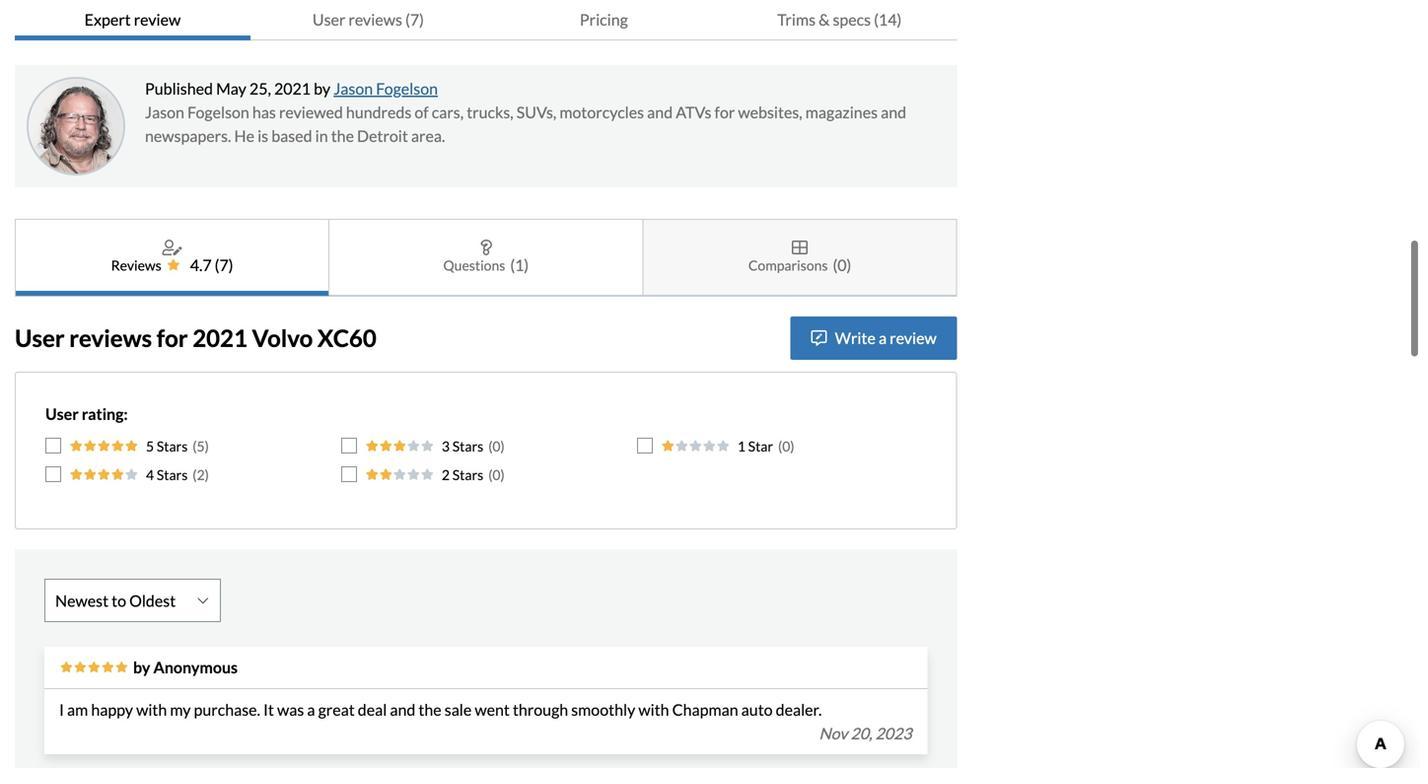 Task type: describe. For each thing, give the bounding box(es) containing it.
a inside i am happy with my purchase. it was a great deal and the sale went through smoothly with chapman auto dealer. nov 20, 2023
[[307, 700, 315, 720]]

comment alt edit image
[[811, 330, 827, 346]]

published may 25, 2021 by jason fogelson jason fogelson has reviewed hundreds of cars, trucks, suvs, motorcycles and atvs for websites, magazines and newspapers. he is based in the detroit area.
[[145, 79, 907, 145]]

magazines
[[806, 103, 878, 122]]

tab list containing 4.7
[[15, 219, 957, 297]]

0 horizontal spatial fogelson
[[187, 103, 249, 122]]

for inside published may 25, 2021 by jason fogelson jason fogelson has reviewed hundreds of cars, trucks, suvs, motorcycles and atvs for websites, magazines and newspapers. he is based in the detroit area.
[[715, 103, 735, 122]]

) for 3 stars ( 0 )
[[501, 438, 505, 455]]

smoothly
[[571, 700, 635, 720]]

jason fogelson automotive journalist image
[[27, 77, 125, 176]]

questions (1)
[[443, 255, 529, 275]]

4.7 (7)
[[190, 255, 233, 275]]

1 star ( 0 )
[[738, 438, 795, 455]]

volvo
[[252, 324, 313, 352]]

(7) inside user reviews (7) tab
[[405, 10, 424, 29]]

3
[[442, 438, 450, 455]]

in
[[315, 126, 328, 145]]

is
[[258, 126, 268, 145]]

rating:
[[82, 404, 128, 424]]

nov
[[819, 724, 848, 743]]

( for 1 star
[[778, 438, 782, 455]]

1 horizontal spatial and
[[647, 103, 673, 122]]

0 for 2 stars ( 0 )
[[493, 467, 501, 483]]

questions
[[443, 257, 505, 274]]

write a review
[[835, 328, 937, 348]]

expert review tab
[[15, 0, 250, 40]]

stars for 2 stars
[[452, 467, 484, 483]]

&
[[819, 10, 830, 29]]

of
[[415, 103, 429, 122]]

1
[[738, 438, 746, 455]]

25,
[[249, 79, 271, 98]]

was
[[277, 700, 304, 720]]

review inside tab
[[134, 10, 181, 29]]

1 horizontal spatial jason
[[334, 79, 373, 98]]

(0)
[[833, 255, 852, 275]]

user rating:
[[45, 404, 128, 424]]

newspapers.
[[145, 126, 231, 145]]

user reviews for 2021 volvo xc60
[[15, 324, 377, 352]]

pricing
[[580, 10, 628, 29]]

by inside published may 25, 2021 by jason fogelson jason fogelson has reviewed hundreds of cars, trucks, suvs, motorcycles and atvs for websites, magazines and newspapers. he is based in the detroit area.
[[314, 79, 331, 98]]

0 horizontal spatial for
[[157, 324, 188, 352]]

) for 5 stars ( 5 )
[[205, 438, 209, 455]]

pricing tab
[[486, 0, 722, 40]]

happy
[[91, 700, 133, 720]]

jason fogelson link
[[334, 79, 438, 98]]

star
[[748, 438, 773, 455]]

) for 4 stars ( 2 )
[[205, 467, 209, 483]]

area.
[[411, 126, 445, 145]]

trims
[[777, 10, 816, 29]]

(14)
[[874, 10, 902, 29]]

and inside i am happy with my purchase. it was a great deal and the sale went through smoothly with chapman auto dealer. nov 20, 2023
[[390, 700, 416, 720]]

stars for 4 stars
[[157, 467, 188, 483]]

auto
[[741, 700, 773, 720]]

he
[[234, 126, 254, 145]]

specs
[[833, 10, 871, 29]]

comparisons (0)
[[748, 255, 852, 275]]

am
[[67, 700, 88, 720]]

detroit
[[357, 126, 408, 145]]

stars for 3 stars
[[452, 438, 484, 455]]

motorcycles
[[560, 103, 644, 122]]

write a review button
[[791, 317, 957, 360]]

has
[[252, 103, 276, 122]]

0 for 3 stars ( 0 )
[[493, 438, 501, 455]]

2 5 from the left
[[197, 438, 205, 455]]

4 stars ( 2 )
[[146, 467, 209, 483]]

trims & specs (14)
[[777, 10, 902, 29]]



Task type: locate. For each thing, give the bounding box(es) containing it.
1 horizontal spatial fogelson
[[376, 79, 438, 98]]

1 vertical spatial reviews
[[69, 324, 152, 352]]

reviews up jason fogelson link
[[349, 10, 402, 29]]

based
[[271, 126, 312, 145]]

purchase.
[[194, 700, 260, 720]]

xc60
[[317, 324, 377, 352]]

1 horizontal spatial (7)
[[405, 10, 424, 29]]

( right star
[[778, 438, 782, 455]]

fogelson down 'may'
[[187, 103, 249, 122]]

1 horizontal spatial review
[[890, 328, 937, 348]]

jason down published at the left of page
[[145, 103, 184, 122]]

2 tab list from the top
[[15, 219, 957, 297]]

user for user reviews for 2021 volvo xc60
[[15, 324, 65, 352]]

published
[[145, 79, 213, 98]]

comparisons count element
[[833, 254, 852, 277]]

stars
[[157, 438, 188, 455], [452, 438, 484, 455], [157, 467, 188, 483], [452, 467, 484, 483]]

user for user rating:
[[45, 404, 79, 424]]

1 vertical spatial (7)
[[215, 255, 233, 275]]

websites,
[[738, 103, 803, 122]]

1 horizontal spatial 2021
[[274, 79, 311, 98]]

0 horizontal spatial reviews
[[69, 324, 152, 352]]

with
[[136, 700, 167, 720], [638, 700, 669, 720]]

2021 left volvo
[[193, 324, 247, 352]]

1 vertical spatial jason
[[145, 103, 184, 122]]

user reviews (7)
[[313, 10, 424, 29]]

user reviews (7) tab
[[250, 0, 486, 40]]

0 horizontal spatial with
[[136, 700, 167, 720]]

0 horizontal spatial review
[[134, 10, 181, 29]]

( up 2 stars ( 0 )
[[488, 438, 493, 455]]

with right the smoothly in the left bottom of the page
[[638, 700, 669, 720]]

)
[[205, 438, 209, 455], [501, 438, 505, 455], [790, 438, 795, 455], [205, 467, 209, 483], [501, 467, 505, 483]]

a right write
[[879, 328, 887, 348]]

4.7
[[190, 255, 212, 275]]

0 horizontal spatial 5
[[146, 438, 154, 455]]

1 tab list from the top
[[15, 0, 957, 40]]

stars for 5 stars
[[157, 438, 188, 455]]

( for 3 stars
[[488, 438, 493, 455]]

comparisons
[[748, 257, 828, 274]]

may
[[216, 79, 246, 98]]

i am happy with my purchase. it was a great deal and the sale went through smoothly with chapman auto dealer. nov 20, 2023
[[59, 700, 912, 743]]

trucks,
[[467, 103, 514, 122]]

1 horizontal spatial 2
[[442, 467, 450, 483]]

the inside published may 25, 2021 by jason fogelson jason fogelson has reviewed hundreds of cars, trucks, suvs, motorcycles and atvs for websites, magazines and newspapers. he is based in the detroit area.
[[331, 126, 354, 145]]

1 horizontal spatial with
[[638, 700, 669, 720]]

review right write
[[890, 328, 937, 348]]

( for 5 stars
[[193, 438, 197, 455]]

through
[[513, 700, 568, 720]]

the right in
[[331, 126, 354, 145]]

it
[[263, 700, 274, 720]]

) down "3 stars ( 0 )"
[[501, 467, 505, 483]]

) up 2 stars ( 0 )
[[501, 438, 505, 455]]

1 horizontal spatial for
[[715, 103, 735, 122]]

reviews inside user reviews (7) tab
[[349, 10, 402, 29]]

suvs,
[[517, 103, 557, 122]]

0 vertical spatial review
[[134, 10, 181, 29]]

0 vertical spatial (7)
[[405, 10, 424, 29]]

cars,
[[432, 103, 464, 122]]

stars right 3
[[452, 438, 484, 455]]

jason up hundreds
[[334, 79, 373, 98]]

2021 for by
[[274, 79, 311, 98]]

fogelson
[[376, 79, 438, 98], [187, 103, 249, 122]]

2021 inside published may 25, 2021 by jason fogelson jason fogelson has reviewed hundreds of cars, trucks, suvs, motorcycles and atvs for websites, magazines and newspapers. he is based in the detroit area.
[[274, 79, 311, 98]]

the left sale
[[419, 700, 442, 720]]

user
[[313, 10, 346, 29], [15, 324, 65, 352], [45, 404, 79, 424]]

and
[[647, 103, 673, 122], [881, 103, 907, 122], [390, 700, 416, 720]]

0 vertical spatial fogelson
[[376, 79, 438, 98]]

(
[[193, 438, 197, 455], [488, 438, 493, 455], [778, 438, 782, 455], [193, 467, 197, 483], [488, 467, 493, 483]]

anonymous
[[153, 658, 238, 677]]

20,
[[851, 724, 872, 743]]

(7) right 4.7
[[215, 255, 233, 275]]

1 vertical spatial user
[[15, 324, 65, 352]]

for right atvs
[[715, 103, 735, 122]]

went
[[475, 700, 510, 720]]

0 down "3 stars ( 0 )"
[[493, 467, 501, 483]]

deal
[[358, 700, 387, 720]]

stars right 4
[[157, 467, 188, 483]]

0 vertical spatial jason
[[334, 79, 373, 98]]

0
[[493, 438, 501, 455], [782, 438, 790, 455], [493, 467, 501, 483]]

0 horizontal spatial (7)
[[215, 255, 233, 275]]

1 5 from the left
[[146, 438, 154, 455]]

5 stars ( 5 )
[[146, 438, 209, 455]]

review inside button
[[890, 328, 937, 348]]

0 up 2 stars ( 0 )
[[493, 438, 501, 455]]

and left atvs
[[647, 103, 673, 122]]

the inside i am happy with my purchase. it was a great deal and the sale went through smoothly with chapman auto dealer. nov 20, 2023
[[419, 700, 442, 720]]

chapman
[[672, 700, 738, 720]]

by anonymous
[[133, 658, 238, 677]]

questions count element
[[510, 254, 529, 277]]

2021 up reviewed
[[274, 79, 311, 98]]

user left rating: at bottom
[[45, 404, 79, 424]]

1 horizontal spatial by
[[314, 79, 331, 98]]

dealer.
[[776, 700, 822, 720]]

1 vertical spatial a
[[307, 700, 315, 720]]

0 horizontal spatial a
[[307, 700, 315, 720]]

5 up 4
[[146, 438, 154, 455]]

the
[[331, 126, 354, 145], [419, 700, 442, 720]]

2 stars ( 0 )
[[442, 467, 505, 483]]

0 vertical spatial for
[[715, 103, 735, 122]]

2 vertical spatial user
[[45, 404, 79, 424]]

tab list
[[15, 0, 957, 40], [15, 219, 957, 297]]

reviews for for
[[69, 324, 152, 352]]

2 2 from the left
[[442, 467, 450, 483]]

review right 'expert' on the top
[[134, 10, 181, 29]]

4
[[146, 467, 154, 483]]

1 vertical spatial by
[[133, 658, 150, 677]]

and right deal
[[390, 700, 416, 720]]

1 horizontal spatial a
[[879, 328, 887, 348]]

0 right star
[[782, 438, 790, 455]]

) for 2 stars ( 0 )
[[501, 467, 505, 483]]

tab panel
[[15, 0, 957, 34]]

user inside tab
[[313, 10, 346, 29]]

0 horizontal spatial 2021
[[193, 324, 247, 352]]

write
[[835, 328, 876, 348]]

1 2 from the left
[[197, 467, 205, 483]]

1 horizontal spatial reviews
[[349, 10, 402, 29]]

0 for 1 star ( 0 )
[[782, 438, 790, 455]]

user up user rating:
[[15, 324, 65, 352]]

2 down 5 stars ( 5 )
[[197, 467, 205, 483]]

and right magazines
[[881, 103, 907, 122]]

a right was
[[307, 700, 315, 720]]

) down 5 stars ( 5 )
[[205, 467, 209, 483]]

( up 4 stars ( 2 )
[[193, 438, 197, 455]]

1 with from the left
[[136, 700, 167, 720]]

(7)
[[405, 10, 424, 29], [215, 255, 233, 275]]

2 horizontal spatial and
[[881, 103, 907, 122]]

1 vertical spatial fogelson
[[187, 103, 249, 122]]

( for 4 stars
[[193, 467, 197, 483]]

reviews up rating: at bottom
[[69, 324, 152, 352]]

0 vertical spatial reviews
[[349, 10, 402, 29]]

user up jason fogelson link
[[313, 10, 346, 29]]

( down "3 stars ( 0 )"
[[488, 467, 493, 483]]

1 vertical spatial for
[[157, 324, 188, 352]]

) for 1 star ( 0 )
[[790, 438, 795, 455]]

reviews for (7)
[[349, 10, 402, 29]]

reviews count element
[[215, 254, 233, 277]]

5 up 4 stars ( 2 )
[[197, 438, 205, 455]]

2 down 3
[[442, 467, 450, 483]]

i
[[59, 700, 64, 720]]

0 horizontal spatial and
[[390, 700, 416, 720]]

jason
[[334, 79, 373, 98], [145, 103, 184, 122]]

(7) up jason fogelson link
[[405, 10, 424, 29]]

for
[[715, 103, 735, 122], [157, 324, 188, 352]]

by up reviewed
[[314, 79, 331, 98]]

fogelson up of
[[376, 79, 438, 98]]

0 vertical spatial tab list
[[15, 0, 957, 40]]

0 horizontal spatial by
[[133, 658, 150, 677]]

a inside button
[[879, 328, 887, 348]]

stars down "3 stars ( 0 )"
[[452, 467, 484, 483]]

trims & specs (14) tab
[[722, 0, 957, 40]]

review
[[134, 10, 181, 29], [890, 328, 937, 348]]

question image
[[480, 240, 492, 255]]

1 vertical spatial tab list
[[15, 219, 957, 297]]

2023
[[875, 724, 912, 743]]

0 vertical spatial the
[[331, 126, 354, 145]]

1 vertical spatial review
[[890, 328, 937, 348]]

2 with from the left
[[638, 700, 669, 720]]

hundreds
[[346, 103, 412, 122]]

user edit image
[[162, 240, 182, 255]]

stars up 4 stars ( 2 )
[[157, 438, 188, 455]]

0 horizontal spatial 2
[[197, 467, 205, 483]]

1 vertical spatial 2021
[[193, 324, 247, 352]]

my
[[170, 700, 191, 720]]

expert review
[[84, 10, 181, 29]]

1 horizontal spatial the
[[419, 700, 442, 720]]

2021
[[274, 79, 311, 98], [193, 324, 247, 352]]

a
[[879, 328, 887, 348], [307, 700, 315, 720]]

0 vertical spatial 2021
[[274, 79, 311, 98]]

reviewed
[[279, 103, 343, 122]]

th large image
[[792, 240, 808, 255]]

0 vertical spatial by
[[314, 79, 331, 98]]

0 vertical spatial user
[[313, 10, 346, 29]]

( for 2 stars
[[488, 467, 493, 483]]

(1)
[[510, 255, 529, 275]]

0 horizontal spatial the
[[331, 126, 354, 145]]

2
[[197, 467, 205, 483], [442, 467, 450, 483]]

0 horizontal spatial jason
[[145, 103, 184, 122]]

sale
[[445, 700, 472, 720]]

great
[[318, 700, 355, 720]]

by
[[314, 79, 331, 98], [133, 658, 150, 677]]

with left my
[[136, 700, 167, 720]]

reviews
[[111, 257, 161, 274]]

atvs
[[676, 103, 712, 122]]

3 stars ( 0 )
[[442, 438, 505, 455]]

1 horizontal spatial 5
[[197, 438, 205, 455]]

reviews
[[349, 10, 402, 29], [69, 324, 152, 352]]

1 vertical spatial the
[[419, 700, 442, 720]]

user for user reviews (7)
[[313, 10, 346, 29]]

expert
[[84, 10, 131, 29]]

tab list containing expert review
[[15, 0, 957, 40]]

2021 for volvo
[[193, 324, 247, 352]]

) up 4 stars ( 2 )
[[205, 438, 209, 455]]

) right star
[[790, 438, 795, 455]]

( down 5 stars ( 5 )
[[193, 467, 197, 483]]

for down reviews
[[157, 324, 188, 352]]

5
[[146, 438, 154, 455], [197, 438, 205, 455]]

0 vertical spatial a
[[879, 328, 887, 348]]

by left 'anonymous'
[[133, 658, 150, 677]]



Task type: vqa. For each thing, say whether or not it's contained in the screenshot.
Request Information button
no



